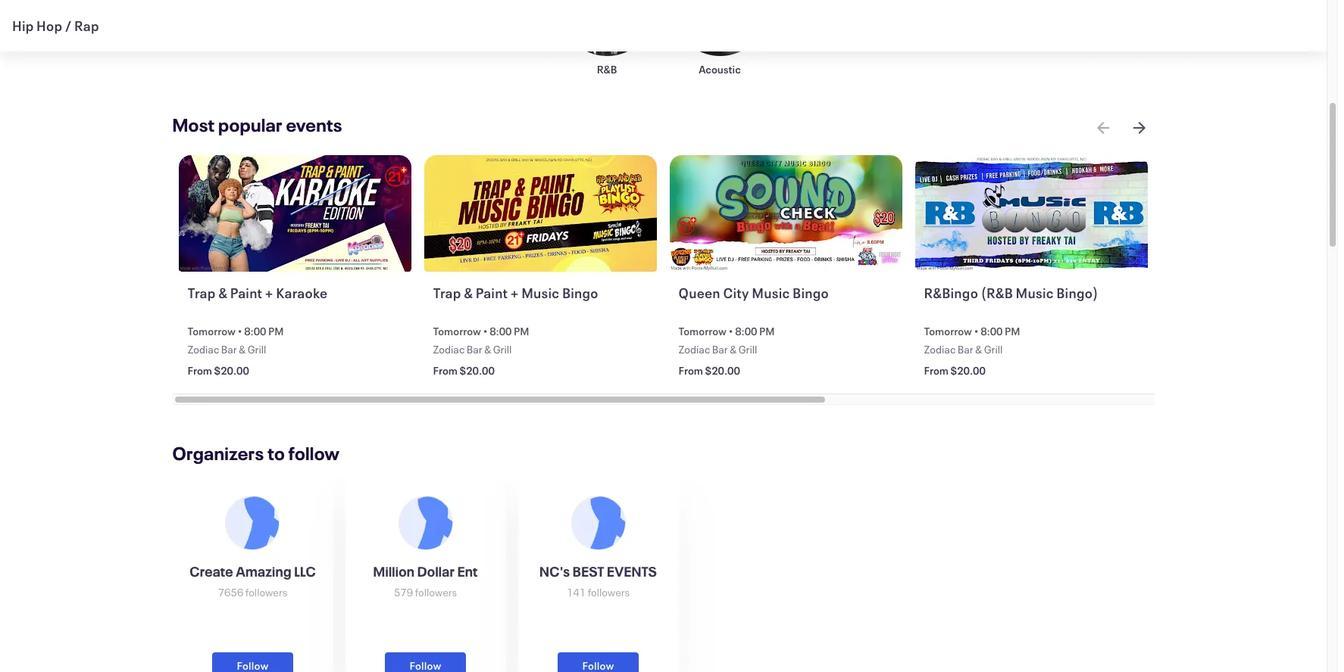 Task type: describe. For each thing, give the bounding box(es) containing it.
hip
[[12, 17, 34, 35]]

pm for trap & paint + karaoke
[[268, 325, 284, 339]]

music for queen city music bingo
[[752, 284, 790, 302]]

bar for queen city music bingo
[[712, 343, 728, 357]]

nc's
[[540, 563, 570, 581]]

from for trap & paint + karaoke
[[188, 364, 212, 378]]

8:00 for queen city music bingo
[[735, 325, 757, 339]]

karaoke
[[276, 284, 328, 302]]

organizers
[[172, 442, 264, 466]]

(r&b
[[981, 284, 1013, 302]]

zodiac for trap & paint + karaoke
[[188, 343, 219, 357]]

/
[[65, 17, 72, 35]]

nc's best events 141 followers
[[540, 563, 657, 600]]

grill for r&bingo (r&b music bingo)
[[984, 343, 1003, 357]]

bingo)
[[1056, 284, 1098, 302]]

create amazing llc 7656 followers
[[190, 563, 316, 600]]

trap & paint + karaoke
[[188, 284, 328, 302]]

hip hop / rap
[[12, 17, 99, 35]]

music inside trap & paint + music bingo link
[[521, 284, 559, 302]]

best
[[573, 563, 604, 581]]

$20.00 for r&bingo (r&b music bingo)
[[951, 364, 986, 378]]

followers for best
[[588, 586, 630, 600]]

bar for trap & paint + music bingo
[[467, 343, 482, 357]]

& for trap & paint + karaoke
[[239, 343, 246, 357]]

arrow right chunky_svg image
[[1130, 119, 1148, 137]]

rap
[[74, 17, 99, 35]]

arrow left chunky_svg image
[[1094, 119, 1112, 137]]

pm for trap & paint + music bingo
[[514, 325, 529, 339]]

paint for music
[[476, 284, 508, 302]]

to
[[267, 442, 285, 466]]

music for r&bingo (r&b music bingo)
[[1016, 284, 1054, 302]]

r&bingo (r&b music bingo)
[[924, 284, 1098, 302]]

grill for trap & paint + music bingo
[[493, 343, 512, 357]]

trap & paint + music bingo
[[433, 284, 598, 302]]

trap & paint + karaoke primary image image
[[179, 155, 412, 272]]

8:00 for r&bingo (r&b music bingo)
[[981, 325, 1003, 339]]

acoustic link
[[672, 0, 767, 77]]

llc
[[294, 563, 316, 581]]

trap & paint + music bingo link
[[433, 284, 651, 322]]

+ for karaoke
[[265, 284, 273, 302]]

r&bingo
[[924, 284, 978, 302]]

r&b
[[597, 62, 617, 77]]

1 bingo from the left
[[562, 284, 598, 302]]

$20.00 for queen city music bingo
[[705, 364, 740, 378]]

trap & paint + karaoke link
[[188, 284, 406, 322]]

tomorrow for queen city music bingo
[[679, 325, 727, 339]]

7656
[[218, 586, 243, 600]]

$20.00 for trap & paint + music bingo
[[460, 364, 495, 378]]

tomorrow • 8:00 pm zodiac bar & grill from $20.00 for r&bingo (r&b music bingo)
[[924, 325, 1020, 378]]

& for r&bingo (r&b music bingo)
[[975, 343, 982, 357]]



Task type: locate. For each thing, give the bounding box(es) containing it.
1 tomorrow from the left
[[188, 325, 236, 339]]

tomorrow for trap & paint + music bingo
[[433, 325, 481, 339]]

bar down city
[[712, 343, 728, 357]]

grill down trap & paint + karaoke
[[248, 343, 266, 357]]

tomorrow • 8:00 pm zodiac bar & grill from $20.00 down r&bingo
[[924, 325, 1020, 378]]

followers inside 'create amazing llc 7656 followers'
[[245, 586, 287, 600]]

bar for r&bingo (r&b music bingo)
[[958, 343, 973, 357]]

followers
[[245, 586, 287, 600], [415, 586, 457, 600], [588, 586, 630, 600]]

4 $20.00 from the left
[[951, 364, 986, 378]]

0 horizontal spatial followers
[[245, 586, 287, 600]]

3 from from the left
[[679, 364, 703, 378]]

create
[[190, 563, 233, 581]]

pm for queen city music bingo
[[759, 325, 775, 339]]

bar
[[221, 343, 237, 357], [467, 343, 482, 357], [712, 343, 728, 357], [958, 343, 973, 357]]

+ inside trap & paint + music bingo link
[[511, 284, 519, 302]]

1 tomorrow • 8:00 pm zodiac bar & grill from $20.00 from the left
[[188, 325, 284, 378]]

r&b link
[[560, 0, 654, 77]]

$20.00 for trap & paint + karaoke
[[214, 364, 249, 378]]

paint
[[230, 284, 262, 302], [476, 284, 508, 302]]

2 + from the left
[[511, 284, 519, 302]]

bar down r&bingo
[[958, 343, 973, 357]]

2 bingo from the left
[[793, 284, 829, 302]]

2 tomorrow from the left
[[433, 325, 481, 339]]

• down city
[[728, 325, 733, 339]]

4 • from the left
[[974, 325, 979, 339]]

1 zodiac from the left
[[188, 343, 219, 357]]

2 tomorrow • 8:00 pm zodiac bar & grill from $20.00 from the left
[[433, 325, 529, 378]]

0 horizontal spatial bingo
[[562, 284, 598, 302]]

+ inside trap & paint + karaoke link
[[265, 284, 273, 302]]

tomorrow • 8:00 pm zodiac bar & grill from $20.00 for trap & paint + karaoke
[[188, 325, 284, 378]]

tomorrow • 8:00 pm zodiac bar & grill from $20.00 for trap & paint + music bingo
[[433, 325, 529, 378]]

4 tomorrow from the left
[[924, 325, 972, 339]]

from for r&bingo (r&b music bingo)
[[924, 364, 949, 378]]

followers for dollar
[[415, 586, 457, 600]]

• down trap & paint + karaoke
[[237, 325, 242, 339]]

1 horizontal spatial paint
[[476, 284, 508, 302]]

1 pm from the left
[[268, 325, 284, 339]]

pm down r&bingo (r&b music bingo) link
[[1005, 325, 1020, 339]]

• for trap & paint + music bingo
[[483, 325, 488, 339]]

popular
[[218, 113, 283, 137]]

pm down queen city music bingo link
[[759, 325, 775, 339]]

2 followers from the left
[[415, 586, 457, 600]]

3 grill from the left
[[738, 343, 757, 357]]

followers down amazing
[[245, 586, 287, 600]]

from for queen city music bingo
[[679, 364, 703, 378]]

+
[[265, 284, 273, 302], [511, 284, 519, 302]]

followers down best
[[588, 586, 630, 600]]

tomorrow down queen
[[679, 325, 727, 339]]

2 trap from the left
[[433, 284, 461, 302]]

zodiac for queen city music bingo
[[679, 343, 710, 357]]

•
[[237, 325, 242, 339], [483, 325, 488, 339], [728, 325, 733, 339], [974, 325, 979, 339]]

music inside r&bingo (r&b music bingo) link
[[1016, 284, 1054, 302]]

3 zodiac from the left
[[679, 343, 710, 357]]

0 horizontal spatial paint
[[230, 284, 262, 302]]

2 $20.00 from the left
[[460, 364, 495, 378]]

8:00 down (r&b
[[981, 325, 1003, 339]]

amazing
[[236, 563, 292, 581]]

1 • from the left
[[237, 325, 242, 339]]

1 8:00 from the left
[[244, 325, 266, 339]]

3 followers from the left
[[588, 586, 630, 600]]

$20.00
[[214, 364, 249, 378], [460, 364, 495, 378], [705, 364, 740, 378], [951, 364, 986, 378]]

8:00 for trap & paint + karaoke
[[244, 325, 266, 339]]

paint for karaoke
[[230, 284, 262, 302]]

zodiac
[[188, 343, 219, 357], [433, 343, 465, 357], [679, 343, 710, 357], [924, 343, 956, 357]]

from for trap & paint + music bingo
[[433, 364, 458, 378]]

trap for trap & paint + karaoke
[[188, 284, 216, 302]]

grill
[[248, 343, 266, 357], [493, 343, 512, 357], [738, 343, 757, 357], [984, 343, 1003, 357]]

tomorrow • 8:00 pm zodiac bar & grill from $20.00 down trap & paint + music bingo
[[433, 325, 529, 378]]

& for trap & paint + music bingo
[[484, 343, 491, 357]]

music
[[521, 284, 559, 302], [752, 284, 790, 302], [1016, 284, 1054, 302]]

events
[[607, 563, 657, 581]]

3 tomorrow • 8:00 pm zodiac bar & grill from $20.00 from the left
[[679, 325, 775, 378]]

tomorrow • 8:00 pm zodiac bar & grill from $20.00
[[188, 325, 284, 378], [433, 325, 529, 378], [679, 325, 775, 378], [924, 325, 1020, 378]]

ent
[[457, 563, 478, 581]]

tomorrow down r&bingo
[[924, 325, 972, 339]]

3 • from the left
[[728, 325, 733, 339]]

2 bar from the left
[[467, 343, 482, 357]]

1 grill from the left
[[248, 343, 266, 357]]

8:00 down 'queen city music bingo'
[[735, 325, 757, 339]]

tomorrow • 8:00 pm zodiac bar & grill from $20.00 down city
[[679, 325, 775, 378]]

1 horizontal spatial music
[[752, 284, 790, 302]]

million dollar ent 579 followers
[[373, 563, 478, 600]]

2 horizontal spatial followers
[[588, 586, 630, 600]]

2 horizontal spatial music
[[1016, 284, 1054, 302]]

& for queen city music bingo
[[730, 343, 737, 357]]

dollar
[[417, 563, 455, 581]]

zodiac for trap & paint + music bingo
[[433, 343, 465, 357]]

followers for amazing
[[245, 586, 287, 600]]

tomorrow for trap & paint + karaoke
[[188, 325, 236, 339]]

+ for music
[[511, 284, 519, 302]]

trap for trap & paint + music bingo
[[433, 284, 461, 302]]

2 pm from the left
[[514, 325, 529, 339]]

city
[[723, 284, 749, 302]]

4 zodiac from the left
[[924, 343, 956, 357]]

2 zodiac from the left
[[433, 343, 465, 357]]

1 followers from the left
[[245, 586, 287, 600]]

grill down 'queen city music bingo'
[[738, 343, 757, 357]]

1 horizontal spatial trap
[[433, 284, 461, 302]]

1 from from the left
[[188, 364, 212, 378]]

4 bar from the left
[[958, 343, 973, 357]]

queen city music bingo link
[[679, 284, 897, 322]]

pm down trap & paint + karaoke link
[[268, 325, 284, 339]]

organizers to follow
[[172, 442, 340, 466]]

hop
[[36, 17, 62, 35]]

• down trap & paint + music bingo
[[483, 325, 488, 339]]

million
[[373, 563, 415, 581]]

141
[[567, 586, 586, 600]]

from
[[188, 364, 212, 378], [433, 364, 458, 378], [679, 364, 703, 378], [924, 364, 949, 378]]

2 grill from the left
[[493, 343, 512, 357]]

4 pm from the left
[[1005, 325, 1020, 339]]

• for trap & paint + karaoke
[[237, 325, 242, 339]]

queen city music bingo
[[679, 284, 829, 302]]

1 + from the left
[[265, 284, 273, 302]]

tomorrow
[[188, 325, 236, 339], [433, 325, 481, 339], [679, 325, 727, 339], [924, 325, 972, 339]]

2 music from the left
[[752, 284, 790, 302]]

tomorrow for r&bingo (r&b music bingo)
[[924, 325, 972, 339]]

bingo
[[562, 284, 598, 302], [793, 284, 829, 302]]

3 pm from the left
[[759, 325, 775, 339]]

1 music from the left
[[521, 284, 559, 302]]

0 horizontal spatial music
[[521, 284, 559, 302]]

grill for queen city music bingo
[[738, 343, 757, 357]]

8:00 down trap & paint + music bingo
[[490, 325, 512, 339]]

bar down trap & paint + karaoke
[[221, 343, 237, 357]]

8:00
[[244, 325, 266, 339], [490, 325, 512, 339], [735, 325, 757, 339], [981, 325, 1003, 339]]

3 8:00 from the left
[[735, 325, 757, 339]]

1 bar from the left
[[221, 343, 237, 357]]

music inside queen city music bingo link
[[752, 284, 790, 302]]

4 8:00 from the left
[[981, 325, 1003, 339]]

trap & paint + music bingo primary image image
[[424, 155, 657, 272]]

8:00 for trap & paint + music bingo
[[490, 325, 512, 339]]

grill down trap & paint + music bingo
[[493, 343, 512, 357]]

tomorrow • 8:00 pm zodiac bar & grill from $20.00 down trap & paint + karaoke
[[188, 325, 284, 378]]

followers down dollar
[[415, 586, 457, 600]]

3 music from the left
[[1016, 284, 1054, 302]]

4 tomorrow • 8:00 pm zodiac bar & grill from $20.00 from the left
[[924, 325, 1020, 378]]

2 paint from the left
[[476, 284, 508, 302]]

events
[[286, 113, 342, 137]]

• down r&bingo
[[974, 325, 979, 339]]

pm
[[268, 325, 284, 339], [514, 325, 529, 339], [759, 325, 775, 339], [1005, 325, 1020, 339]]

most popular events
[[172, 113, 342, 137]]

r&bingo (r&b music bingo) link
[[924, 284, 1142, 322]]

grill for trap & paint + karaoke
[[248, 343, 266, 357]]

1 paint from the left
[[230, 284, 262, 302]]

acoustic
[[699, 62, 741, 77]]

followers inside million dollar ent 579 followers
[[415, 586, 457, 600]]

0 horizontal spatial trap
[[188, 284, 216, 302]]

1 horizontal spatial +
[[511, 284, 519, 302]]

3 bar from the left
[[712, 343, 728, 357]]

tomorrow down trap & paint + music bingo
[[433, 325, 481, 339]]

1 trap from the left
[[188, 284, 216, 302]]

zodiac for r&bingo (r&b music bingo)
[[924, 343, 956, 357]]

&
[[218, 284, 227, 302], [464, 284, 473, 302], [239, 343, 246, 357], [484, 343, 491, 357], [730, 343, 737, 357], [975, 343, 982, 357]]

2 8:00 from the left
[[490, 325, 512, 339]]

tomorrow • 8:00 pm zodiac bar & grill from $20.00 for queen city music bingo
[[679, 325, 775, 378]]

0 horizontal spatial +
[[265, 284, 273, 302]]

queen city music bingo primary image image
[[669, 155, 903, 272]]

579
[[394, 586, 413, 600]]

most
[[172, 113, 215, 137]]

followers inside nc's best events 141 followers
[[588, 586, 630, 600]]

1 $20.00 from the left
[[214, 364, 249, 378]]

pm for r&bingo (r&b music bingo)
[[1005, 325, 1020, 339]]

2 from from the left
[[433, 364, 458, 378]]

3 tomorrow from the left
[[679, 325, 727, 339]]

grill down (r&b
[[984, 343, 1003, 357]]

1 horizontal spatial followers
[[415, 586, 457, 600]]

follow
[[288, 442, 340, 466]]

1 horizontal spatial bingo
[[793, 284, 829, 302]]

3 $20.00 from the left
[[705, 364, 740, 378]]

4 grill from the left
[[984, 343, 1003, 357]]

r&bingo (r&b music bingo) primary image image
[[915, 155, 1148, 272]]

• for queen city music bingo
[[728, 325, 733, 339]]

8:00 down trap & paint + karaoke
[[244, 325, 266, 339]]

trap
[[188, 284, 216, 302], [433, 284, 461, 302]]

bar for trap & paint + karaoke
[[221, 343, 237, 357]]

bar down trap & paint + music bingo
[[467, 343, 482, 357]]

pm down trap & paint + music bingo link
[[514, 325, 529, 339]]

tomorrow down trap & paint + karaoke
[[188, 325, 236, 339]]

4 from from the left
[[924, 364, 949, 378]]

• for r&bingo (r&b music bingo)
[[974, 325, 979, 339]]

2 • from the left
[[483, 325, 488, 339]]

queen
[[679, 284, 720, 302]]



Task type: vqa. For each thing, say whether or not it's contained in the screenshot.
2nd grill from right
yes



